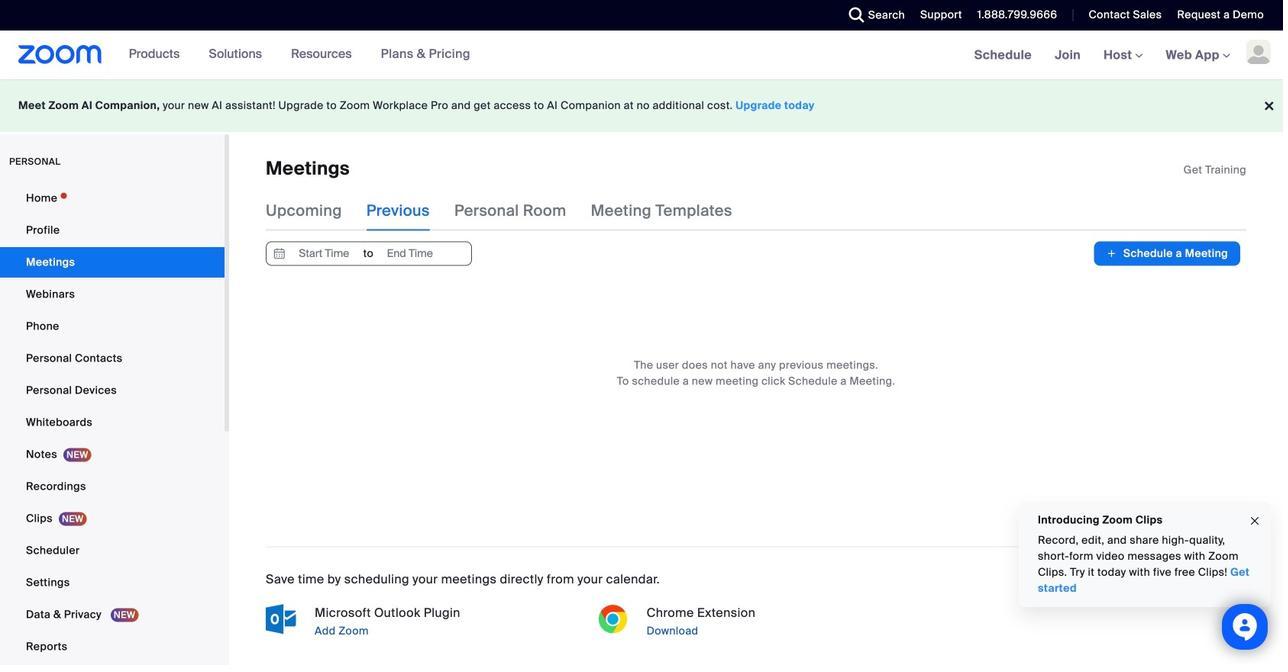 Task type: describe. For each thing, give the bounding box(es) containing it.
meetings navigation
[[963, 31, 1283, 81]]

product information navigation
[[102, 31, 482, 79]]

profile picture image
[[1246, 40, 1271, 64]]

add image
[[1106, 246, 1117, 262]]

Date Range Picker End field
[[375, 242, 445, 265]]

zoom logo image
[[18, 45, 102, 64]]



Task type: vqa. For each thing, say whether or not it's contained in the screenshot.
first Edit from the bottom
no



Task type: locate. For each thing, give the bounding box(es) containing it.
banner
[[0, 31, 1283, 81]]

footer
[[0, 79, 1283, 132]]

close image
[[1249, 513, 1261, 531]]

date image
[[270, 242, 289, 265]]

Date Range Picker Start field
[[289, 242, 359, 265]]

application
[[1184, 163, 1246, 178]]

personal menu menu
[[0, 183, 225, 664]]

tabs of meeting tab list
[[266, 191, 757, 231]]



